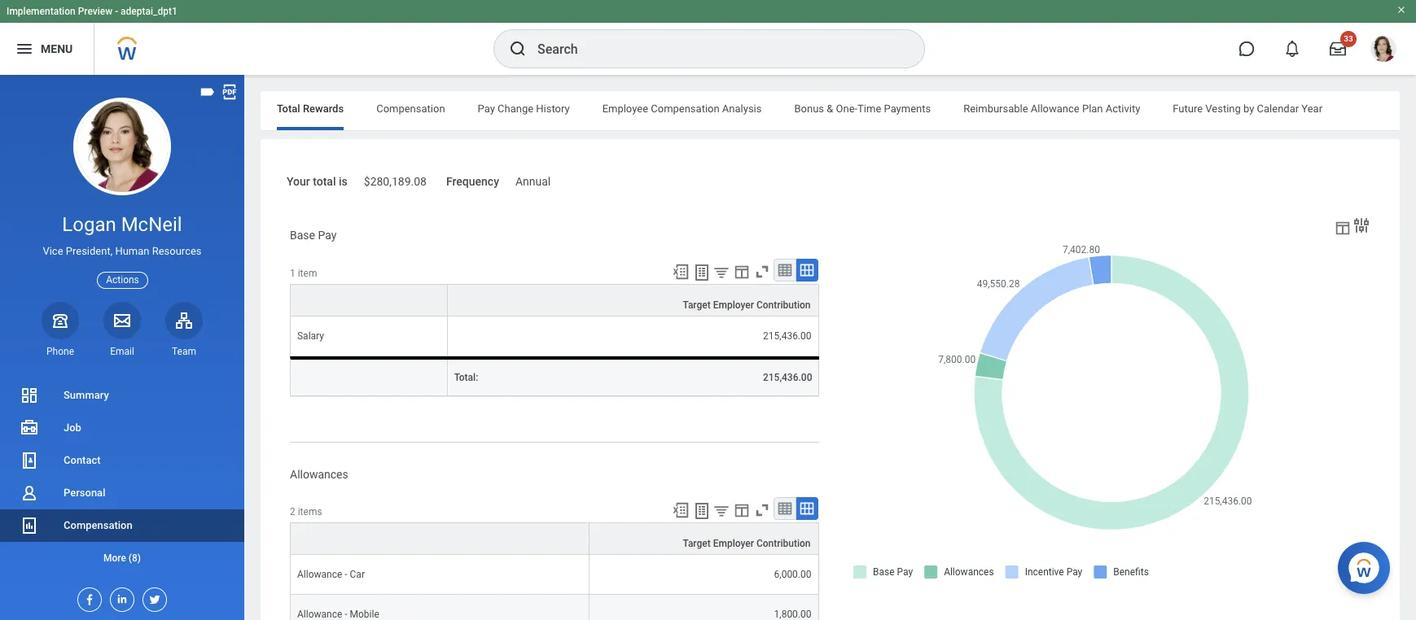 Task type: describe. For each thing, give the bounding box(es) containing it.
row containing total:
[[290, 356, 819, 396]]

(8)
[[129, 553, 141, 564]]

vice
[[43, 245, 63, 257]]

notifications large image
[[1284, 41, 1301, 57]]

target employer contribution row for base pay
[[290, 284, 819, 316]]

calendar
[[1257, 103, 1299, 115]]

list containing summary
[[0, 380, 244, 575]]

personal
[[64, 487, 105, 499]]

2 items
[[290, 507, 322, 518]]

logan
[[62, 213, 116, 236]]

target employer contribution for base pay
[[683, 299, 811, 311]]

close environment banner image
[[1397, 5, 1407, 15]]

future vesting by calendar year
[[1173, 103, 1323, 115]]

actions button
[[97, 272, 148, 289]]

total
[[313, 175, 336, 188]]

target employer contribution button for base pay
[[448, 285, 818, 316]]

view printable version (pdf) image
[[221, 83, 239, 101]]

menu banner
[[0, 0, 1416, 75]]

base pay
[[290, 229, 337, 242]]

total:
[[454, 372, 478, 383]]

payments
[[884, 103, 931, 115]]

your total is element
[[364, 165, 427, 190]]

search image
[[508, 39, 528, 59]]

personal link
[[0, 477, 244, 510]]

allowances
[[290, 468, 348, 481]]

activity
[[1106, 103, 1140, 115]]

job link
[[0, 412, 244, 445]]

team link
[[165, 302, 203, 358]]

total rewards
[[277, 103, 344, 115]]

view team image
[[174, 311, 194, 330]]

implementation preview -   adeptai_dpt1
[[7, 6, 177, 17]]

- inside row
[[345, 570, 347, 581]]

215,436.00 for salary
[[763, 330, 812, 342]]

contribution for base pay
[[757, 299, 811, 311]]

bonus & one-time payments
[[794, 103, 931, 115]]

human
[[115, 245, 149, 257]]

1 item
[[290, 268, 317, 279]]

team
[[172, 346, 196, 357]]

select to filter grid data image for allowances
[[713, 503, 731, 520]]

your
[[287, 175, 310, 188]]

job image
[[20, 419, 39, 438]]

employer for allowances
[[713, 539, 754, 550]]

- inside menu banner
[[115, 6, 118, 17]]

is
[[339, 175, 348, 188]]

toolbar for base pay
[[665, 259, 819, 284]]

menu button
[[0, 23, 94, 75]]

item
[[298, 268, 317, 279]]

more (8) button
[[0, 542, 244, 575]]

navigation pane region
[[0, 75, 244, 621]]

employee
[[602, 103, 648, 115]]

your total is
[[287, 175, 348, 188]]

mail image
[[112, 311, 132, 330]]

target employer contribution row for allowances
[[290, 523, 819, 556]]

phone button
[[42, 302, 79, 358]]

email
[[110, 346, 134, 357]]

resources
[[152, 245, 202, 257]]

summary image
[[20, 386, 39, 406]]

year
[[1302, 103, 1323, 115]]

team logan mcneil element
[[165, 345, 203, 358]]

more (8) button
[[0, 549, 244, 568]]

4 row from the top
[[290, 596, 819, 621]]

implementation
[[7, 6, 75, 17]]

33
[[1344, 34, 1353, 43]]

one-
[[836, 103, 858, 115]]

allowance inside row
[[297, 570, 342, 581]]

rewards
[[303, 103, 344, 115]]

summary link
[[0, 380, 244, 412]]

logan mcneil
[[62, 213, 182, 236]]

row containing salary
[[290, 316, 819, 356]]

phone image
[[49, 311, 72, 330]]

employee compensation analysis
[[602, 103, 762, 115]]

vice president, human resources
[[43, 245, 202, 257]]

select to filter grid data image for base pay
[[713, 263, 731, 281]]

2 horizontal spatial compensation
[[651, 103, 720, 115]]

fullscreen image for base pay
[[754, 263, 772, 281]]

annual
[[515, 175, 551, 188]]

expand table image for allowances
[[799, 501, 816, 517]]

profile logan mcneil image
[[1371, 36, 1397, 65]]

bonus
[[794, 103, 824, 115]]

actions
[[106, 274, 139, 286]]

2
[[290, 507, 295, 518]]

contact image
[[20, 451, 39, 471]]

export to worksheets image for allowances
[[693, 502, 712, 522]]



Task type: vqa. For each thing, say whether or not it's contained in the screenshot.
Actions popup button
yes



Task type: locate. For each thing, give the bounding box(es) containing it.
0 vertical spatial pay
[[478, 103, 495, 115]]

preview
[[78, 6, 113, 17]]

compensation down "personal"
[[64, 520, 133, 532]]

0 vertical spatial expand table image
[[799, 262, 816, 278]]

pay
[[478, 103, 495, 115], [318, 229, 337, 242]]

export to worksheets image
[[693, 263, 712, 282], [693, 502, 712, 522]]

215,436.00
[[763, 330, 812, 342], [763, 372, 812, 383]]

1 click to view/edit grid preferences image from the top
[[733, 263, 751, 281]]

1 row from the top
[[290, 316, 819, 356]]

row
[[290, 316, 819, 356], [290, 356, 819, 396], [290, 556, 819, 596], [290, 596, 819, 621]]

-
[[115, 6, 118, 17], [345, 570, 347, 581]]

1 vertical spatial target employer contribution
[[683, 539, 811, 550]]

compensation left analysis
[[651, 103, 720, 115]]

compensation link
[[0, 510, 244, 542]]

compensation
[[376, 103, 445, 115], [651, 103, 720, 115], [64, 520, 133, 532]]

1 contribution from the top
[[757, 299, 811, 311]]

1
[[290, 268, 295, 279]]

0 horizontal spatial compensation
[[64, 520, 133, 532]]

inbox large image
[[1330, 41, 1346, 57]]

target employer contribution button for allowances
[[589, 524, 818, 555]]

contact link
[[0, 445, 244, 477]]

0 vertical spatial click to view/edit grid preferences image
[[733, 263, 751, 281]]

0 vertical spatial contribution
[[757, 299, 811, 311]]

1 vertical spatial -
[[345, 570, 347, 581]]

tab list
[[261, 91, 1400, 130]]

target employer contribution row
[[290, 284, 819, 316], [290, 523, 819, 556]]

click to view/edit grid preferences image for allowances
[[733, 502, 751, 520]]

items
[[298, 507, 322, 518]]

click to view/edit grid preferences image for base pay
[[733, 263, 751, 281]]

target down export to excel image
[[683, 539, 711, 550]]

analysis
[[722, 103, 762, 115]]

total
[[277, 103, 300, 115]]

1 target employer contribution from the top
[[683, 299, 811, 311]]

0 vertical spatial export to worksheets image
[[693, 263, 712, 282]]

email logan mcneil element
[[103, 345, 141, 358]]

2 export to worksheets image from the top
[[693, 502, 712, 522]]

1 vertical spatial toolbar
[[665, 498, 819, 523]]

2 fullscreen image from the top
[[754, 502, 772, 520]]

6,000.00
[[774, 570, 812, 581]]

1 vertical spatial fullscreen image
[[754, 502, 772, 520]]

facebook image
[[78, 589, 96, 607]]

2 row from the top
[[290, 356, 819, 396]]

target down export to excel icon
[[683, 299, 711, 311]]

target employer contribution down table image
[[683, 539, 811, 550]]

export to worksheets image right export to excel icon
[[693, 263, 712, 282]]

select to filter grid data image right export to excel icon
[[713, 263, 731, 281]]

menu
[[41, 42, 73, 55]]

list
[[0, 380, 244, 575]]

mcneil
[[121, 213, 182, 236]]

vesting
[[1206, 103, 1241, 115]]

0 vertical spatial target employer contribution row
[[290, 284, 819, 316]]

by
[[1244, 103, 1254, 115]]

more
[[103, 553, 126, 564]]

target employer contribution button down export to excel image
[[589, 524, 818, 555]]

president,
[[66, 245, 113, 257]]

target employer contribution down table icon
[[683, 299, 811, 311]]

1 vertical spatial allowance
[[297, 570, 342, 581]]

0 vertical spatial select to filter grid data image
[[713, 263, 731, 281]]

compensation image
[[20, 516, 39, 536]]

fullscreen image left table icon
[[754, 263, 772, 281]]

target employer contribution
[[683, 299, 811, 311], [683, 539, 811, 550]]

adeptai_dpt1
[[121, 6, 177, 17]]

fullscreen image left table image
[[754, 502, 772, 520]]

target employer contribution button down export to excel icon
[[448, 285, 818, 316]]

allowance left plan
[[1031, 103, 1080, 115]]

justify image
[[15, 39, 34, 59]]

0 horizontal spatial pay
[[318, 229, 337, 242]]

0 vertical spatial target
[[683, 299, 711, 311]]

1 horizontal spatial -
[[345, 570, 347, 581]]

2 toolbar from the top
[[665, 498, 819, 523]]

click to view/edit grid preferences image left table icon
[[733, 263, 751, 281]]

1 employer from the top
[[713, 299, 754, 311]]

contribution down table icon
[[757, 299, 811, 311]]

export to worksheets image for base pay
[[693, 263, 712, 282]]

2 employer from the top
[[713, 539, 754, 550]]

contribution up "6,000.00"
[[757, 539, 811, 550]]

allowance
[[1031, 103, 1080, 115], [297, 570, 342, 581]]

1 vertical spatial click to view/edit grid preferences image
[[733, 502, 751, 520]]

&
[[827, 103, 833, 115]]

twitter image
[[143, 589, 161, 607]]

contribution for allowances
[[757, 539, 811, 550]]

1 horizontal spatial allowance
[[1031, 103, 1080, 115]]

linkedin image
[[111, 589, 129, 606]]

plan
[[1082, 103, 1103, 115]]

table image
[[777, 262, 794, 278]]

expand table image right table icon
[[799, 262, 816, 278]]

reimbursable
[[964, 103, 1028, 115]]

target for base pay
[[683, 299, 711, 311]]

history
[[536, 103, 570, 115]]

frequency element
[[515, 165, 551, 190]]

compensation up your total is element
[[376, 103, 445, 115]]

1 vertical spatial target
[[683, 539, 711, 550]]

row containing allowance - car
[[290, 556, 819, 596]]

time
[[858, 103, 881, 115]]

pay left change
[[478, 103, 495, 115]]

1 target employer contribution row from the top
[[290, 284, 819, 316]]

change
[[498, 103, 534, 115]]

select to filter grid data image right export to excel image
[[713, 503, 731, 520]]

0 vertical spatial target employer contribution button
[[448, 285, 818, 316]]

$280,189.08
[[364, 175, 427, 188]]

1 vertical spatial select to filter grid data image
[[713, 503, 731, 520]]

3 row from the top
[[290, 556, 819, 596]]

0 vertical spatial allowance
[[1031, 103, 1080, 115]]

toolbar for allowances
[[665, 498, 819, 523]]

table image
[[777, 501, 794, 517]]

1 fullscreen image from the top
[[754, 263, 772, 281]]

1 vertical spatial export to worksheets image
[[693, 502, 712, 522]]

0 vertical spatial toolbar
[[665, 259, 819, 284]]

expand table image for base pay
[[799, 262, 816, 278]]

1 horizontal spatial pay
[[478, 103, 495, 115]]

1 vertical spatial employer
[[713, 539, 754, 550]]

2 contribution from the top
[[757, 539, 811, 550]]

employer
[[713, 299, 754, 311], [713, 539, 754, 550]]

more (8)
[[103, 553, 141, 564]]

phone logan mcneil element
[[42, 345, 79, 358]]

2 target employer contribution row from the top
[[290, 523, 819, 556]]

target
[[683, 299, 711, 311], [683, 539, 711, 550]]

summary
[[64, 389, 109, 401]]

- left car at the bottom
[[345, 570, 347, 581]]

expand table image right table image
[[799, 501, 816, 517]]

configure and view chart data image
[[1352, 216, 1371, 235], [1334, 219, 1352, 237]]

phone
[[46, 346, 74, 357]]

allowance - car
[[297, 570, 365, 581]]

pay change history
[[478, 103, 570, 115]]

contribution
[[757, 299, 811, 311], [757, 539, 811, 550]]

car
[[350, 570, 365, 581]]

fullscreen image for allowances
[[754, 502, 772, 520]]

future
[[1173, 103, 1203, 115]]

1 toolbar from the top
[[665, 259, 819, 284]]

1 expand table image from the top
[[799, 262, 816, 278]]

select to filter grid data image
[[713, 263, 731, 281], [713, 503, 731, 520]]

target employer contribution button
[[448, 285, 818, 316], [589, 524, 818, 555]]

email button
[[103, 302, 141, 358]]

expand table image
[[799, 262, 816, 278], [799, 501, 816, 517]]

cell
[[290, 356, 448, 396]]

0 vertical spatial fullscreen image
[[754, 263, 772, 281]]

allowance left car at the bottom
[[297, 570, 342, 581]]

export to excel image
[[672, 502, 690, 520]]

compensation inside compensation link
[[64, 520, 133, 532]]

job
[[64, 422, 81, 434]]

personal image
[[20, 484, 39, 503]]

1 vertical spatial 215,436.00
[[763, 372, 812, 383]]

1 vertical spatial target employer contribution button
[[589, 524, 818, 555]]

1 vertical spatial expand table image
[[799, 501, 816, 517]]

2 click to view/edit grid preferences image from the top
[[733, 502, 751, 520]]

0 horizontal spatial -
[[115, 6, 118, 17]]

tag image
[[199, 83, 217, 101]]

click to view/edit grid preferences image
[[733, 263, 751, 281], [733, 502, 751, 520]]

1 vertical spatial target employer contribution row
[[290, 523, 819, 556]]

1 export to worksheets image from the top
[[693, 263, 712, 282]]

export to worksheets image right export to excel image
[[693, 502, 712, 522]]

1 target from the top
[[683, 299, 711, 311]]

1 vertical spatial pay
[[318, 229, 337, 242]]

1 vertical spatial contribution
[[757, 539, 811, 550]]

2 expand table image from the top
[[799, 501, 816, 517]]

Search Workday  search field
[[538, 31, 891, 67]]

target employer contribution for allowances
[[683, 539, 811, 550]]

salary
[[297, 330, 324, 342]]

pay right base
[[318, 229, 337, 242]]

0 vertical spatial 215,436.00
[[763, 330, 812, 342]]

33 button
[[1320, 31, 1357, 67]]

215,436.00 for total:
[[763, 372, 812, 383]]

employer for base pay
[[713, 299, 754, 311]]

0 horizontal spatial allowance
[[297, 570, 342, 581]]

reimbursable allowance plan activity
[[964, 103, 1140, 115]]

click to view/edit grid preferences image left table image
[[733, 502, 751, 520]]

contact
[[64, 454, 101, 467]]

fullscreen image
[[754, 263, 772, 281], [754, 502, 772, 520]]

tab list containing total rewards
[[261, 91, 1400, 130]]

2 select to filter grid data image from the top
[[713, 503, 731, 520]]

export to excel image
[[672, 263, 690, 281]]

0 vertical spatial -
[[115, 6, 118, 17]]

- right the 'preview'
[[115, 6, 118, 17]]

2 target employer contribution from the top
[[683, 539, 811, 550]]

target for allowances
[[683, 539, 711, 550]]

0 vertical spatial target employer contribution
[[683, 299, 811, 311]]

1 select to filter grid data image from the top
[[713, 263, 731, 281]]

base
[[290, 229, 315, 242]]

1 horizontal spatial compensation
[[376, 103, 445, 115]]

toolbar
[[665, 259, 819, 284], [665, 498, 819, 523]]

2 target from the top
[[683, 539, 711, 550]]

0 vertical spatial employer
[[713, 299, 754, 311]]

frequency
[[446, 175, 499, 188]]



